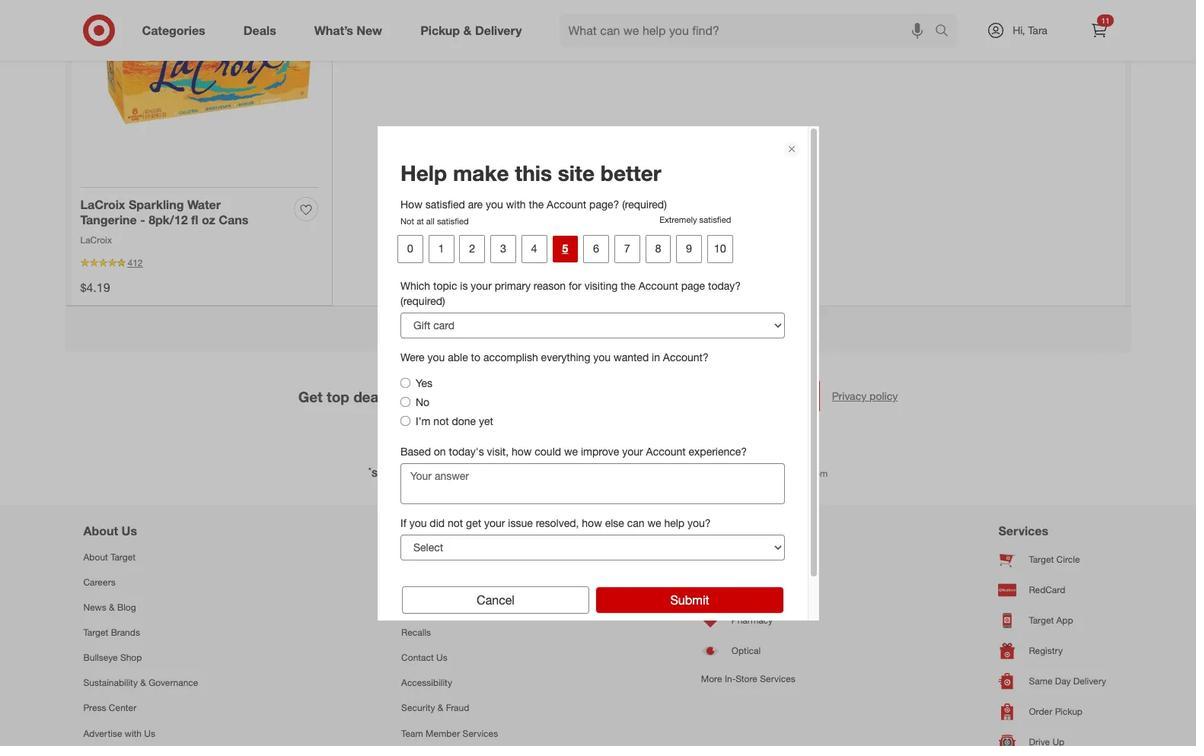 Task type: describe. For each thing, give the bounding box(es) containing it.
same
[[1029, 676, 1053, 688]]

team
[[401, 728, 423, 740]]

2 horizontal spatial services
[[999, 523, 1048, 539]]

contact us link
[[401, 646, 498, 671]]

more in-store services link
[[701, 667, 795, 692]]

1 horizontal spatial and
[[606, 469, 621, 480]]

about target link
[[83, 545, 198, 570]]

order pickup link
[[999, 697, 1113, 728]]

fl
[[191, 212, 198, 227]]

lacroix for lacroix sparkling water tangerine - 8pk/12 fl oz cans
[[80, 197, 125, 212]]

blog
[[117, 602, 136, 614]]

0 horizontal spatial services
[[463, 728, 498, 740]]

target circle link
[[999, 545, 1113, 575]]

11
[[1101, 16, 1110, 25]]

restrictions
[[447, 469, 496, 480]]

pharmacy link
[[701, 606, 795, 636]]

-
[[140, 212, 145, 227]]

help for help
[[401, 523, 428, 539]]

accessibility
[[401, 678, 452, 689]]

clinic link
[[701, 575, 795, 606]]

team member services link
[[401, 721, 498, 747]]

get top deals, latest trends, and more.
[[298, 388, 561, 405]]

trends,
[[440, 388, 488, 405]]

app
[[1056, 615, 1073, 627]]

about for about us
[[83, 523, 118, 539]]

clinic
[[732, 585, 754, 596]]

tangerine
[[80, 212, 137, 227]]

latest
[[398, 388, 436, 405]]

track orders
[[401, 602, 453, 614]]

news & blog link
[[83, 595, 198, 620]]

pharmacy
[[732, 615, 773, 627]]

sustainability
[[83, 678, 138, 689]]

store for in-
[[736, 673, 757, 685]]

vary
[[688, 469, 705, 480]]

sparkling
[[129, 197, 184, 212]]

more in-store services
[[701, 673, 795, 685]]

& for fraud
[[438, 703, 443, 714]]

governance
[[149, 678, 198, 689]]

advertise with us
[[83, 728, 155, 740]]

registry
[[1029, 646, 1063, 657]]

pricing,
[[524, 469, 554, 480]]

& for blog
[[109, 602, 115, 614]]

registry link
[[999, 636, 1113, 667]]

apply.
[[498, 469, 522, 480]]

press center link
[[83, 696, 198, 721]]

press
[[83, 703, 106, 714]]

target circle
[[1029, 554, 1080, 566]]

target app link
[[999, 606, 1113, 636]]

target help link
[[401, 545, 498, 570]]

target brands link
[[83, 620, 198, 646]]

& for governance
[[140, 678, 146, 689]]

us
[[431, 325, 442, 338]]

water
[[187, 197, 221, 212]]

target help
[[401, 552, 448, 563]]

this
[[486, 325, 503, 338]]

find
[[732, 554, 749, 566]]

top
[[327, 388, 349, 405]]

by
[[708, 469, 717, 480]]

contact us
[[401, 653, 448, 664]]

11 link
[[1082, 14, 1116, 47]]

privacy policy link
[[832, 389, 898, 405]]

offer
[[390, 469, 411, 480]]

store for a
[[759, 554, 781, 566]]

day
[[1055, 676, 1071, 688]]

bullseye shop link
[[83, 646, 198, 671]]

help us improve this experience.
[[406, 325, 562, 338]]

lacroix sparkling water tangerine - 8pk/12 fl oz cans link
[[80, 197, 248, 227]]

at
[[773, 469, 781, 480]]

orders
[[425, 602, 453, 614]]

order pickup
[[1029, 707, 1083, 718]]

lacroix sparkling water tangerine - 8pk/12 fl oz cans image
[[99, 0, 318, 169]]

recalls link
[[401, 620, 498, 646]]

*
[[368, 466, 372, 475]]

policy
[[870, 390, 898, 403]]

* see offer details. restrictions apply. pricing, promotions and availability may vary by location and at target.com
[[368, 466, 828, 480]]

fraud
[[446, 703, 469, 714]]

a
[[752, 554, 757, 566]]

track
[[401, 602, 423, 614]]



Task type: locate. For each thing, give the bounding box(es) containing it.
privacy policy
[[832, 390, 898, 403]]

1 horizontal spatial services
[[760, 673, 795, 685]]

about target
[[83, 552, 136, 563]]

2 about from the top
[[83, 552, 108, 563]]

target for target app
[[1029, 615, 1054, 627]]

target up the returns
[[401, 552, 426, 563]]

2 vertical spatial help
[[429, 552, 448, 563]]

optical
[[732, 646, 761, 657]]

$4.19
[[80, 280, 110, 295]]

returns
[[401, 577, 433, 588]]

& down bullseye shop link
[[140, 678, 146, 689]]

target for target brands
[[83, 627, 108, 639]]

&
[[109, 602, 115, 614], [140, 678, 146, 689], [438, 703, 443, 714]]

cans
[[219, 212, 248, 227]]

lacroix link
[[80, 234, 112, 246]]

and left at
[[755, 469, 770, 480]]

0 vertical spatial us
[[121, 523, 137, 539]]

2 horizontal spatial and
[[755, 469, 770, 480]]

lacroix inside lacroix sparkling water tangerine - 8pk/12 fl oz cans
[[80, 197, 125, 212]]

target app
[[1029, 615, 1073, 627]]

order
[[1029, 707, 1052, 718]]

store down optical link
[[736, 673, 757, 685]]

lacroix down tangerine
[[80, 234, 112, 246]]

and left more.
[[492, 388, 518, 405]]

8pk/12
[[149, 212, 188, 227]]

lacroix up lacroix link
[[80, 197, 125, 212]]

news & blog
[[83, 602, 136, 614]]

press center
[[83, 703, 137, 714]]

search button
[[928, 14, 964, 50]]

2 horizontal spatial us
[[436, 653, 448, 664]]

1 about from the top
[[83, 523, 118, 539]]

contact
[[401, 653, 434, 664]]

stores
[[701, 523, 739, 539]]

details.
[[413, 469, 445, 480]]

1 vertical spatial services
[[760, 673, 795, 685]]

0 vertical spatial lacroix
[[80, 197, 125, 212]]

0 vertical spatial services
[[999, 523, 1048, 539]]

about up 'careers'
[[83, 552, 108, 563]]

pickup
[[1055, 707, 1083, 718]]

find a store link
[[701, 545, 795, 575]]

us for about us
[[121, 523, 137, 539]]

target left app
[[1029, 615, 1054, 627]]

accessibility link
[[401, 671, 498, 696]]

more
[[701, 673, 722, 685]]

help up target help
[[401, 523, 428, 539]]

about for about target
[[83, 552, 108, 563]]

None text field
[[573, 380, 732, 414]]

promotions
[[557, 469, 603, 480]]

& inside "link"
[[140, 678, 146, 689]]

experience.
[[506, 325, 562, 338]]

0 horizontal spatial &
[[109, 602, 115, 614]]

lacroix
[[80, 197, 125, 212], [80, 234, 112, 246]]

target for target circle
[[1029, 554, 1054, 566]]

track orders link
[[401, 595, 498, 620]]

advertise with us link
[[83, 721, 198, 747]]

us right contact
[[436, 653, 448, 664]]

about us
[[83, 523, 137, 539]]

2 vertical spatial services
[[463, 728, 498, 740]]

services down optical link
[[760, 673, 795, 685]]

optical link
[[701, 636, 795, 667]]

2 vertical spatial us
[[144, 728, 155, 740]]

0 horizontal spatial us
[[121, 523, 137, 539]]

& left blog
[[109, 602, 115, 614]]

target left circle
[[1029, 554, 1054, 566]]

1 vertical spatial store
[[736, 673, 757, 685]]

center
[[109, 703, 137, 714]]

0 vertical spatial store
[[759, 554, 781, 566]]

availability
[[624, 469, 666, 480]]

0 vertical spatial about
[[83, 523, 118, 539]]

more.
[[522, 388, 561, 405]]

1 lacroix from the top
[[80, 197, 125, 212]]

store right a
[[759, 554, 781, 566]]

& left fraud
[[438, 703, 443, 714]]

2 lacroix from the top
[[80, 234, 112, 246]]

get
[[298, 388, 323, 405]]

same day delivery link
[[999, 667, 1113, 697]]

us
[[121, 523, 137, 539], [436, 653, 448, 664], [144, 728, 155, 740]]

shop
[[120, 653, 142, 664]]

and left the availability
[[606, 469, 621, 480]]

privacy
[[832, 390, 867, 403]]

sustainability & governance link
[[83, 671, 198, 696]]

us for contact us
[[436, 653, 448, 664]]

0 horizontal spatial store
[[736, 673, 757, 685]]

delivery
[[1073, 676, 1106, 688]]

careers link
[[83, 570, 198, 595]]

412
[[128, 258, 143, 269]]

security & fraud
[[401, 703, 469, 714]]

oz
[[202, 212, 215, 227]]

1 vertical spatial &
[[140, 678, 146, 689]]

0 horizontal spatial and
[[492, 388, 518, 405]]

and
[[492, 388, 518, 405], [606, 469, 621, 480], [755, 469, 770, 480]]

0 vertical spatial help
[[406, 325, 428, 338]]

redcard link
[[999, 575, 1113, 606]]

target
[[111, 552, 136, 563], [401, 552, 426, 563], [1029, 554, 1054, 566], [1029, 615, 1054, 627], [83, 627, 108, 639]]

recalls
[[401, 627, 431, 639]]

target down about us
[[111, 552, 136, 563]]

1 horizontal spatial &
[[140, 678, 146, 689]]

0 vertical spatial &
[[109, 602, 115, 614]]

help left us
[[406, 325, 428, 338]]

lacroix sparkling water tangerine - 8pk/12 fl oz cans
[[80, 197, 248, 227]]

sustainability & governance
[[83, 678, 198, 689]]

What can we help you find? suggestions appear below search field
[[559, 14, 938, 47]]

same day delivery
[[1029, 676, 1106, 688]]

target.com
[[783, 469, 828, 480]]

1 vertical spatial lacroix
[[80, 234, 112, 246]]

brands
[[111, 627, 140, 639]]

careers
[[83, 577, 116, 588]]

redcard
[[1029, 585, 1065, 596]]

target for target help
[[401, 552, 426, 563]]

2 horizontal spatial &
[[438, 703, 443, 714]]

search
[[928, 24, 964, 39]]

1 horizontal spatial store
[[759, 554, 781, 566]]

about
[[83, 523, 118, 539], [83, 552, 108, 563]]

member
[[426, 728, 460, 740]]

see
[[372, 469, 388, 480]]

1 vertical spatial help
[[401, 523, 428, 539]]

services up target circle
[[999, 523, 1048, 539]]

1 horizontal spatial us
[[144, 728, 155, 740]]

2 vertical spatial &
[[438, 703, 443, 714]]

find a store
[[732, 554, 781, 566]]

help
[[406, 325, 428, 338], [401, 523, 428, 539], [429, 552, 448, 563]]

security & fraud link
[[401, 696, 498, 721]]

help up returns link
[[429, 552, 448, 563]]

bullseye shop
[[83, 653, 142, 664]]

us right with
[[144, 728, 155, 740]]

lacroix for lacroix link
[[80, 234, 112, 246]]

store inside 'link'
[[736, 673, 757, 685]]

help for help us improve this experience.
[[406, 325, 428, 338]]

target down news
[[83, 627, 108, 639]]

services down fraud
[[463, 728, 498, 740]]

about up 'about target'
[[83, 523, 118, 539]]

store
[[759, 554, 781, 566], [736, 673, 757, 685]]

us up about target link
[[121, 523, 137, 539]]

returns link
[[401, 570, 498, 595]]

1 vertical spatial about
[[83, 552, 108, 563]]

1 vertical spatial us
[[436, 653, 448, 664]]

services inside 'link'
[[760, 673, 795, 685]]



Task type: vqa. For each thing, say whether or not it's contained in the screenshot.
2nd ABOUT
yes



